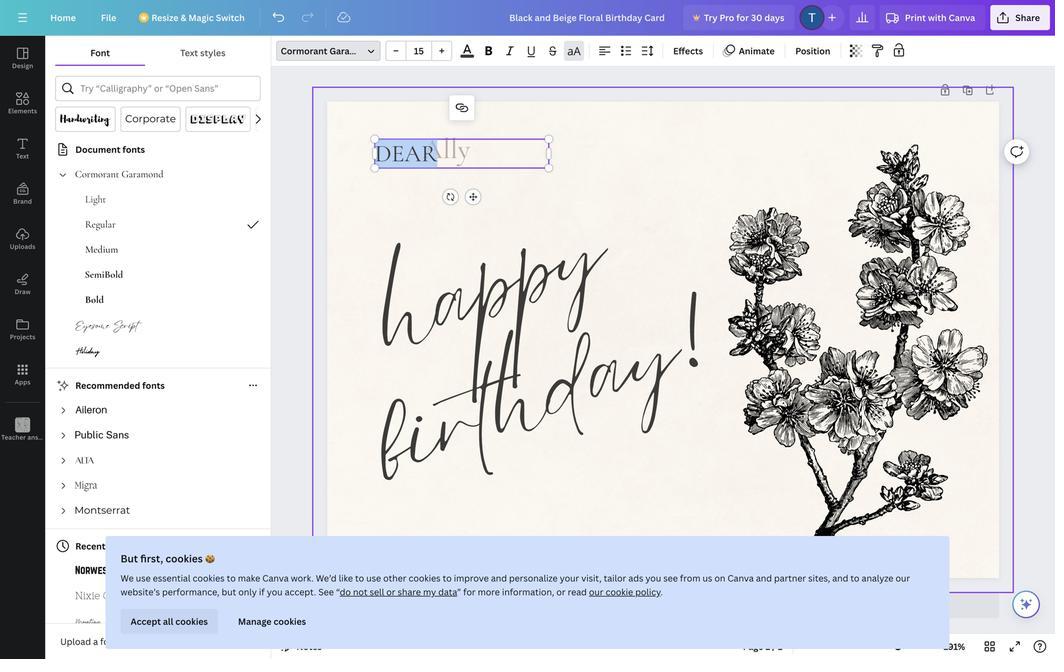 Task type: vqa. For each thing, say whether or not it's contained in the screenshot.
NOTES DROPDOWN BUTTON
yes



Task type: describe. For each thing, give the bounding box(es) containing it.
2 1 from the left
[[778, 641, 783, 653]]

file button
[[91, 5, 126, 30]]

notes button
[[276, 637, 327, 657]]

Design title text field
[[499, 5, 679, 30]]

a
[[93, 636, 98, 648]]

home
[[50, 12, 76, 24]]

3 to from the left
[[443, 573, 452, 585]]

1 1 from the left
[[766, 641, 770, 653]]

dear
[[375, 139, 438, 168]]

try pro for 30 days button
[[684, 5, 795, 30]]

information,
[[502, 587, 555, 598]]

display image
[[191, 112, 246, 127]]

upload a font
[[60, 636, 118, 648]]

performance,
[[162, 587, 220, 598]]

for inside button
[[737, 12, 749, 24]]

days
[[765, 12, 785, 24]]

see
[[664, 573, 678, 585]]

improve
[[454, 573, 489, 585]]

manage
[[238, 616, 272, 628]]

light image
[[85, 192, 106, 207]]

moontime image
[[75, 614, 101, 630]]

1 and from the left
[[491, 573, 507, 585]]

font button
[[55, 41, 145, 65]]

projects button
[[0, 307, 45, 352]]

regular image
[[85, 217, 116, 232]]

fonts for document fonts
[[123, 144, 145, 156]]

position button
[[791, 41, 836, 61]]

medium image
[[85, 243, 118, 258]]

notes
[[297, 641, 322, 653]]

for inside but first, cookies 🍪 dialog
[[463, 587, 476, 598]]

do not sell or share my data link
[[340, 587, 457, 598]]

accept all cookies
[[131, 616, 208, 628]]

magic
[[189, 12, 214, 24]]

first,
[[140, 552, 163, 566]]

public sans image
[[75, 429, 129, 444]]

share button
[[991, 5, 1051, 30]]

teacher answer keys
[[1, 434, 65, 442]]

main menu bar
[[0, 0, 1056, 36]]

2 or from the left
[[557, 587, 566, 598]]

eyesome script image
[[75, 318, 142, 333]]

1 horizontal spatial you
[[646, 573, 662, 585]]

pro
[[720, 12, 735, 24]]

draw button
[[0, 262, 45, 307]]

1 or from the left
[[387, 587, 396, 598]]

1 vertical spatial you
[[267, 587, 283, 598]]

cookies up notes dropdown button
[[274, 616, 306, 628]]

projects
[[10, 333, 35, 341]]

/
[[773, 641, 776, 653]]

side panel tab list
[[0, 36, 65, 453]]

resize & magic switch button
[[131, 5, 255, 30]]

partner
[[774, 573, 806, 585]]

cookies right all
[[175, 616, 208, 628]]

upload
[[60, 636, 91, 648]]

birthday!
[[377, 326, 755, 562]]

2 and from the left
[[756, 573, 772, 585]]

apps button
[[0, 352, 45, 398]]

accept.
[[285, 587, 316, 598]]

teacher
[[1, 434, 26, 442]]

uploads button
[[0, 217, 45, 262]]

essential
[[153, 573, 191, 585]]

recommended
[[75, 380, 140, 392]]

0 horizontal spatial canva
[[263, 573, 289, 585]]

text button
[[0, 126, 45, 172]]

switch
[[216, 12, 245, 24]]

upload a font button
[[50, 630, 266, 655]]

analyze
[[862, 573, 894, 585]]

draw
[[15, 288, 31, 296]]

only
[[238, 587, 257, 598]]

ally
[[423, 132, 471, 167]]

cormorant
[[281, 45, 328, 57]]

share
[[398, 587, 421, 598]]

our cookie policy link
[[589, 587, 661, 598]]

2 use from the left
[[366, 573, 381, 585]]

alta image
[[75, 454, 94, 469]]

your
[[560, 573, 579, 585]]

our inside we use essential cookies to make canva work. we'd like to use other cookies to improve and personalize your visit, tailor ads you see from us on canva and partner sites, and to analyze our website's performance, but only if you accept. see "
[[896, 573, 911, 585]]

30
[[751, 12, 763, 24]]

cormorant garamond image
[[75, 167, 164, 182]]

share
[[1016, 12, 1040, 24]]

uploads
[[10, 243, 35, 251]]

manage cookies
[[238, 616, 306, 628]]

print with canva button
[[880, 5, 986, 30]]

print with canva
[[905, 12, 976, 24]]

try pro for 30 days
[[704, 12, 785, 24]]

nixie one image
[[75, 589, 123, 604]]

Dear text field
[[375, 139, 549, 168]]

3 and from the left
[[833, 573, 849, 585]]

from
[[680, 573, 701, 585]]

resize & magic switch
[[152, 12, 245, 24]]

– – number field
[[410, 45, 428, 57]]

cormorant garamond
[[281, 45, 375, 57]]

manage cookies button
[[228, 609, 316, 635]]

on
[[715, 573, 726, 585]]

all
[[163, 616, 173, 628]]

if
[[259, 587, 265, 598]]

cormorant garamond button
[[276, 41, 381, 61]]

we
[[121, 573, 134, 585]]

&
[[181, 12, 186, 24]]



Task type: locate. For each thing, give the bounding box(es) containing it.
effects
[[674, 45, 703, 57]]

policy
[[636, 587, 661, 598]]

we use essential cookies to make canva work. we'd like to use other cookies to improve and personalize your visit, tailor ads you see from us on canva and partner sites, and to analyze our website's performance, but only if you accept. see "
[[121, 573, 911, 598]]

1 horizontal spatial or
[[557, 587, 566, 598]]

do not sell or share my data " for more information, or read our cookie policy .
[[340, 587, 663, 598]]

work.
[[291, 573, 314, 585]]

2 to from the left
[[355, 573, 364, 585]]

1 horizontal spatial text
[[180, 47, 198, 59]]

brand button
[[0, 172, 45, 217]]

0 horizontal spatial for
[[463, 587, 476, 598]]

page 1 / 1
[[743, 641, 783, 653]]

our
[[896, 573, 911, 585], [589, 587, 604, 598]]

for left the '30'
[[737, 12, 749, 24]]

more
[[478, 587, 500, 598]]

#3d3b3a image
[[461, 55, 474, 58]]

0 vertical spatial you
[[646, 573, 662, 585]]

text left styles
[[180, 47, 198, 59]]

you up policy
[[646, 573, 662, 585]]

0 vertical spatial for
[[737, 12, 749, 24]]

191% button
[[934, 637, 975, 657]]

4 to from the left
[[851, 573, 860, 585]]

you right the if at the bottom
[[267, 587, 283, 598]]

text for text styles
[[180, 47, 198, 59]]

fonts right "recommended"
[[142, 380, 165, 392]]

0 horizontal spatial and
[[491, 573, 507, 585]]

position
[[796, 45, 831, 57]]

0 horizontal spatial 1
[[766, 641, 770, 653]]

fonts up cormorant garamond image
[[123, 144, 145, 156]]

.
[[661, 587, 663, 598]]

text styles
[[180, 47, 226, 59]]

1 vertical spatial for
[[463, 587, 476, 598]]

1 left /
[[766, 641, 770, 653]]

print
[[905, 12, 926, 24]]

document
[[75, 144, 121, 156]]

text up brand "button"
[[16, 152, 29, 161]]

use up website's
[[136, 573, 151, 585]]

cookies
[[166, 552, 203, 566], [193, 573, 225, 585], [409, 573, 441, 585], [175, 616, 208, 628], [274, 616, 306, 628]]

1 vertical spatial our
[[589, 587, 604, 598]]

like
[[339, 573, 353, 585]]

bold image
[[85, 293, 104, 308]]

but
[[222, 587, 236, 598]]

design
[[12, 62, 33, 70]]

0 vertical spatial our
[[896, 573, 911, 585]]

holiday image
[[75, 343, 101, 358]]

1 vertical spatial fonts
[[142, 380, 165, 392]]

or down your
[[557, 587, 566, 598]]

our down visit,
[[589, 587, 604, 598]]

accept all cookies button
[[121, 609, 218, 635]]

we'd
[[316, 573, 337, 585]]

page
[[743, 641, 764, 653]]

ads
[[629, 573, 644, 585]]

visit,
[[582, 573, 602, 585]]

1 horizontal spatial use
[[366, 573, 381, 585]]

you
[[646, 573, 662, 585], [267, 587, 283, 598]]

0 horizontal spatial use
[[136, 573, 151, 585]]

canva assistant image
[[1019, 598, 1034, 613]]

with
[[928, 12, 947, 24]]

text inside text styles button
[[180, 47, 198, 59]]

personalize
[[509, 573, 558, 585]]

;
[[22, 434, 23, 442]]

1 horizontal spatial canva
[[728, 573, 754, 585]]

our right analyze
[[896, 573, 911, 585]]

and right sites,
[[833, 573, 849, 585]]

design button
[[0, 36, 45, 81]]

cookies up 'essential'
[[166, 552, 203, 566]]

to up but
[[227, 573, 236, 585]]

text styles button
[[145, 41, 261, 65]]

2 horizontal spatial and
[[833, 573, 849, 585]]

resize
[[152, 12, 179, 24]]

migra image
[[75, 479, 98, 494]]

and up do not sell or share my data " for more information, or read our cookie policy .
[[491, 573, 507, 585]]

recommended fonts
[[75, 380, 165, 392]]

canva inside dropdown button
[[949, 12, 976, 24]]

see
[[319, 587, 334, 598]]

0 horizontal spatial or
[[387, 587, 396, 598]]

not
[[353, 587, 368, 598]]

1 vertical spatial text
[[16, 152, 29, 161]]

animate
[[739, 45, 775, 57]]

corporate image
[[126, 112, 176, 127]]

font
[[100, 636, 118, 648]]

tailor
[[604, 573, 627, 585]]

#3d3b3a image
[[461, 55, 474, 58]]

1 horizontal spatial 1
[[778, 641, 783, 653]]

1 horizontal spatial and
[[756, 573, 772, 585]]

keys
[[51, 434, 65, 442]]

file
[[101, 12, 116, 24]]

canva up the if at the bottom
[[263, 573, 289, 585]]

document fonts
[[75, 144, 145, 156]]

montserrat image
[[75, 504, 130, 519]]

norwester image
[[75, 564, 121, 579]]

group
[[386, 41, 452, 61]]

garamond
[[330, 45, 375, 57]]

1 use from the left
[[136, 573, 151, 585]]

1 to from the left
[[227, 573, 236, 585]]

or right sell
[[387, 587, 396, 598]]

canva right 'with' at the right of page
[[949, 12, 976, 24]]

try
[[704, 12, 718, 24]]

but first, cookies 🍪
[[121, 552, 215, 566]]

"
[[336, 587, 340, 598]]

cookies down 🍪
[[193, 573, 225, 585]]

0 vertical spatial fonts
[[123, 144, 145, 156]]

0 vertical spatial text
[[180, 47, 198, 59]]

but first, cookies 🍪 dialog
[[106, 537, 950, 650]]

use
[[136, 573, 151, 585], [366, 573, 381, 585]]

1 horizontal spatial our
[[896, 573, 911, 585]]

0 horizontal spatial our
[[589, 587, 604, 598]]

home link
[[40, 5, 86, 30]]

us
[[703, 573, 713, 585]]

text inside text button
[[16, 152, 29, 161]]

to
[[227, 573, 236, 585], [355, 573, 364, 585], [443, 573, 452, 585], [851, 573, 860, 585]]

used
[[115, 541, 136, 553]]

191%
[[944, 641, 966, 653]]

use up sell
[[366, 573, 381, 585]]

my
[[423, 587, 436, 598]]

and left partner
[[756, 573, 772, 585]]

animate button
[[719, 41, 780, 61]]

other
[[383, 573, 407, 585]]

1 right /
[[778, 641, 783, 653]]

elements button
[[0, 81, 45, 126]]

recently used
[[75, 541, 136, 553]]

make
[[238, 573, 260, 585]]

cookies up my on the bottom left of page
[[409, 573, 441, 585]]

read
[[568, 587, 587, 598]]

to left analyze
[[851, 573, 860, 585]]

🍪
[[205, 552, 215, 566]]

"
[[457, 587, 461, 598]]

2 horizontal spatial canva
[[949, 12, 976, 24]]

and
[[491, 573, 507, 585], [756, 573, 772, 585], [833, 573, 849, 585]]

elements
[[8, 107, 37, 115]]

1 horizontal spatial for
[[737, 12, 749, 24]]

handwriting image
[[60, 112, 111, 127]]

0 horizontal spatial text
[[16, 152, 29, 161]]

font
[[90, 47, 110, 59]]

Try "Calligraphy" or "Open Sans" search field
[[80, 77, 253, 101]]

aileron image
[[75, 403, 107, 418]]

apps
[[15, 378, 31, 387]]

text for text
[[16, 152, 29, 161]]

canva right on
[[728, 573, 754, 585]]

semi bold image
[[85, 268, 123, 283]]

happy
[[378, 239, 643, 435]]

for right " on the bottom left of page
[[463, 587, 476, 598]]

to up data
[[443, 573, 452, 585]]

fonts for recommended fonts
[[142, 380, 165, 392]]

to right "like"
[[355, 573, 364, 585]]

0 horizontal spatial you
[[267, 587, 283, 598]]



